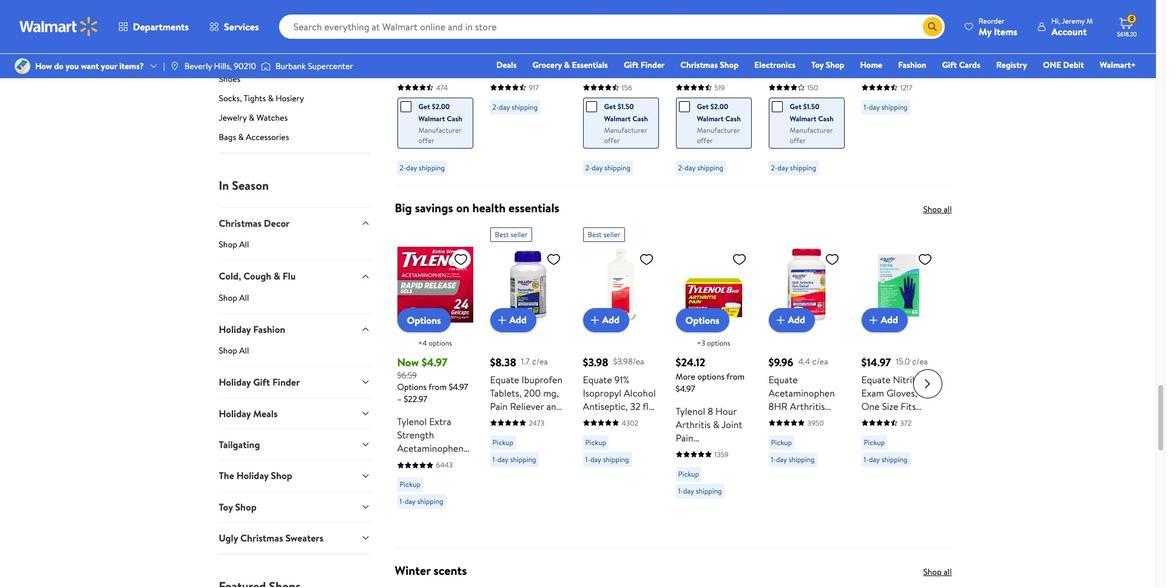 Task type: describe. For each thing, give the bounding box(es) containing it.
includes for $10.00 axe phoenix holiday gift pack for men includes crushed mint & rosemary body spray, antiperspirant stick & body wash, 3 count
[[897, 64, 932, 78]]

add to cart image for $9.96
[[774, 313, 788, 328]]

& up health
[[490, 144, 497, 158]]

release inside tylenol extra strength acetaminophen rapid release gels, 24 ct
[[423, 455, 455, 469]]

equate acetaminophen 8hr arthritis pain relief extended-release caplets, 650 mg, 225 count image
[[769, 247, 845, 323]]

($50 for $15.00 ($50 value) old spice fiji men's holiday gift pack with 2in1 shampoo and conditioner, body wash,  and aluminum free spray
[[676, 37, 695, 51]]

cold, cough & flu
[[219, 270, 296, 283]]

gift inside holiday gift finder dropdown button
[[253, 376, 270, 389]]

walmart for $15.00 ($50 value) old spice swagger holiday men's gift pack with body wash, dry spray, and 2in1 shampoo and conditioner
[[419, 113, 445, 124]]

gift finder link
[[618, 58, 670, 72]]

2-day shipping for $15.00 ($50 value) old spice fiji men's holiday gift pack with 2in1 shampoo and conditioner, body wash,  and aluminum free spray
[[678, 162, 724, 173]]

the holiday shop button
[[219, 460, 371, 491]]

from inside now $4.97 $6.59 options from $4.97 – $22.97
[[429, 381, 447, 393]]

essentials
[[509, 200, 560, 216]]

registry link
[[991, 58, 1033, 72]]

debit
[[1063, 59, 1084, 71]]

fashion inside dropdown button
[[253, 323, 285, 336]]

474
[[436, 82, 448, 93]]

ugly christmas sweaters button
[[219, 523, 371, 554]]

$14.97 15.0 ¢/ea equate nitrile exam gloves, one size fits most, 100 count
[[862, 355, 931, 427]]

do
[[54, 60, 64, 72]]

winter scents
[[395, 563, 467, 579]]

walmart for $6.97 dove peppermint bark liquid body wash for deep nourishment holiday treats limited edition, 20 oz
[[604, 113, 631, 124]]

body inside $6.97 dove sugar cookie liquid body wash for deep nourishment holiday treats limited edition, 20 oz
[[769, 64, 790, 78]]

body inside $6.97 dove peppermint bark liquid body wash for deep nourishment holiday treats limited edition, 20 oz
[[632, 51, 653, 64]]

tylenol extra strength acetaminophen rapid release gels, 24 ct image
[[397, 247, 473, 323]]

holiday inside holiday fashion dropdown button
[[219, 323, 251, 336]]

& down 'rosemary' on the right of page
[[884, 131, 891, 144]]

release inside the $9.96 4.4 ¢/ea equate acetaminophen 8hr arthritis pain relief extended- release caplets, 650 mg, 225 count
[[769, 440, 801, 453]]

cookie
[[769, 51, 798, 64]]

one debit
[[1043, 59, 1084, 71]]

pack inside $10.00 axe phoenix holiday gift pack for men includes crushed mint & rosemary body spray, antiperspirant stick & body wash, 3 count
[[914, 51, 934, 64]]

8 inside tylenol 8 hour arthritis & joint pain acetaminophen caplets, 225 count
[[708, 405, 713, 418]]

extended-
[[769, 427, 812, 440]]

bark
[[583, 51, 602, 64]]

ibuprofen
[[522, 373, 563, 386]]

count inside $14.97 15.0 ¢/ea equate nitrile exam gloves, one size fits most, 100 count
[[905, 413, 931, 427]]

wash, inside $10.00 axe phoenix holiday gift pack for men includes crushed mint & rosemary body spray, antiperspirant stick & body wash, 3 count
[[862, 144, 886, 158]]

get for $15.00 ($50 value) old spice fiji men's holiday gift pack with 2in1 shampoo and conditioner, body wash,  and aluminum free spray
[[697, 101, 709, 111]]

$8.38
[[490, 355, 516, 370]]

shop all link for winter scents
[[923, 566, 952, 579]]

and down the 474
[[425, 104, 440, 118]]

225 inside tylenol 8 hour arthritis & joint pain acetaminophen caplets, 225 count
[[712, 458, 728, 471]]

2- for $15.00 ($50 value) old spice swagger holiday men's gift pack with body wash, dry spray, and 2in1 shampoo and conditioner
[[400, 162, 406, 173]]

$3.98/ea
[[613, 356, 644, 368]]

arthritis inside tylenol 8 hour arthritis & joint pain acetaminophen caplets, 225 count
[[676, 418, 711, 431]]

scents
[[434, 563, 467, 579]]

body down cedarwood
[[499, 144, 520, 158]]

best for $8.38
[[495, 229, 509, 240]]

500
[[490, 427, 507, 440]]

m
[[1087, 15, 1093, 26]]

edition, for $6.97 dove peppermint bark liquid body wash for deep nourishment holiday treats limited edition, 20 oz
[[617, 104, 649, 118]]

$14.97
[[862, 355, 891, 370]]

shop all link for christmas decor
[[219, 239, 371, 261]]

¢/ea for $14.97
[[912, 356, 928, 368]]

one debit link
[[1038, 58, 1090, 72]]

manufacturer for $15.00 ($50 value) old spice swagger holiday men's gift pack with body wash, dry spray, and 2in1 shampoo and conditioner
[[419, 125, 462, 135]]

15.0
[[896, 356, 910, 368]]

treats for $6.97 dove sugar cookie liquid body wash for deep nourishment holiday treats limited edition, 20 oz
[[802, 104, 827, 118]]

2in1 inside $15.00 ($50 value) old spice fiji men's holiday gift pack with 2in1 shampoo and conditioner, body wash,  and aluminum free spray
[[696, 78, 712, 91]]

and right aluminum on the right of the page
[[726, 118, 741, 131]]

arthritis inside the $9.96 4.4 ¢/ea equate acetaminophen 8hr arthritis pain relief extended- release caplets, 650 mg, 225 count
[[790, 400, 825, 413]]

men for $10.00 axe phoenix holiday gift pack for men includes crushed mint & rosemary body spray, antiperspirant stick & body wash, 3 count
[[876, 64, 895, 78]]

and inside $8.38 1.7 ¢/ea equate ibuprofen tablets, 200 mg, pain reliever and fever reducer, 500 count
[[547, 400, 562, 413]]

gift cards
[[942, 59, 981, 71]]

1- down tylenol 8 hour arthritis & joint pain acetaminophen caplets, 225 count
[[678, 486, 683, 496]]

519
[[715, 82, 725, 93]]

$618.20
[[1117, 30, 1137, 38]]

socks, tights & hosiery link
[[219, 92, 371, 109]]

1- down the most,
[[864, 454, 869, 465]]

wash for $6.97 dove sugar cookie liquid body wash for deep nourishment holiday treats limited edition, 20 oz
[[792, 64, 814, 78]]

holiday inside holiday meals dropdown button
[[219, 407, 251, 420]]

add button for equate acetaminophen 8hr arthritis pain relief extended-release caplets, 650 mg, 225 count image
[[769, 308, 815, 332]]

0 vertical spatial toy shop
[[812, 59, 845, 71]]

deodorant
[[490, 131, 536, 144]]

savings
[[415, 200, 453, 216]]

caplets, inside tylenol 8 hour arthritis & joint pain acetaminophen caplets, 225 count
[[676, 458, 710, 471]]

20 for $6.97 dove peppermint bark liquid body wash for deep nourishment holiday treats limited edition, 20 oz
[[583, 118, 594, 131]]

1- down gels, at the left bottom of the page
[[400, 497, 405, 507]]

for inside $6.97 dove sugar cookie liquid body wash for deep nourishment holiday treats limited edition, 20 oz
[[817, 64, 829, 78]]

& right tights
[[268, 92, 274, 104]]

oz for $6.97 dove sugar cookie liquid body wash for deep nourishment holiday treats limited edition, 20 oz
[[782, 131, 792, 144]]

options for $24.12
[[707, 338, 731, 348]]

with for $15.00 ($50 value) old spice swagger holiday men's gift pack with body wash, dry spray, and 2in1 shampoo and conditioner
[[438, 78, 456, 91]]

0 horizontal spatial acetaminophen
[[397, 442, 464, 455]]

2in1 inside $15.00 ($50 value) old spice swagger holiday men's gift pack with body wash, dry spray, and 2in1 shampoo and conditioner
[[443, 104, 458, 118]]

decor
[[264, 217, 290, 230]]

1-day shipping down 1359
[[678, 486, 722, 496]]

shop all link for holiday fashion
[[219, 345, 371, 367]]

all for cold,
[[239, 292, 249, 304]]

cedarwood
[[490, 91, 539, 104]]

get $2.00 walmart cash for $15.00 ($50 value) old spice fiji men's holiday gift pack with 2in1 shampoo and conditioner, body wash,  and aluminum free spray
[[697, 101, 741, 124]]

shop all link for big savings on health essentials
[[923, 203, 952, 215]]

now $4.97 $6.59 options from $4.97 – $22.97
[[397, 355, 468, 406]]

antiperspirant inside $10.00 axe phoenix holiday gift pack for men includes crushed mint & rosemary body spray, antiperspirant stick & body wash, 3 count
[[862, 118, 922, 131]]

options link for $24.12
[[676, 308, 729, 332]]

$3.98
[[583, 355, 609, 370]]

product group containing $14.97
[[862, 223, 937, 543]]

body right "917"
[[541, 91, 562, 104]]

and down dry on the left of the page
[[439, 118, 454, 131]]

pain inside $8.38 1.7 ¢/ea equate ibuprofen tablets, 200 mg, pain reliever and fever reducer, 500 count
[[490, 400, 508, 413]]

for inside $10.00 axe phoenix holiday gift pack for men includes crushed mint & rosemary body spray, antiperspirant stick & body wash, 3 count
[[862, 64, 874, 78]]

0 vertical spatial finder
[[641, 59, 665, 71]]

fits
[[901, 400, 916, 413]]

1-day shipping down 500
[[493, 454, 536, 465]]

$4.97 inside $24.12 more options from $4.97
[[676, 383, 695, 395]]

you
[[66, 60, 79, 72]]

liquid for $6.97 dove peppermint bark liquid body wash for deep nourishment holiday treats limited edition, 20 oz
[[604, 51, 629, 64]]

fever
[[490, 413, 514, 427]]

old for $15.00 ($50 value) old spice fiji men's holiday gift pack with 2in1 shampoo and conditioner, body wash,  and aluminum free spray
[[733, 37, 748, 51]]

get $2.00 walmart cash for $15.00 ($50 value) old spice swagger holiday men's gift pack with body wash, dry spray, and 2in1 shampoo and conditioner
[[419, 101, 462, 124]]

all for big savings on health essentials
[[944, 203, 952, 215]]

pain inside the $9.96 4.4 ¢/ea equate acetaminophen 8hr arthritis pain relief extended- release caplets, 650 mg, 225 count
[[769, 413, 786, 427]]

shop all for cold,
[[219, 292, 249, 304]]

Get $2.00 Walmart Cash checkbox
[[679, 101, 690, 112]]

acetaminophen inside the $9.96 4.4 ¢/ea equate acetaminophen 8hr arthritis pain relief extended- release caplets, 650 mg, 225 count
[[769, 386, 835, 400]]

limited for $6.97 dove peppermint bark liquid body wash for deep nourishment holiday treats limited edition, 20 oz
[[583, 104, 614, 118]]

6443
[[436, 460, 453, 471]]

tylenol for $4.97
[[397, 415, 427, 429]]

men's inside $15.00 ($50 value) old spice swagger holiday men's gift pack with body wash, dry spray, and 2in1 shampoo and conditioner
[[431, 64, 455, 78]]

gift inside $15.00 ($50 value) old spice fiji men's holiday gift pack with 2in1 shampoo and conditioner, body wash,  and aluminum free spray
[[710, 64, 726, 78]]

1- down extended-
[[771, 454, 776, 465]]

and down christmas shop link on the right of the page
[[717, 91, 732, 104]]

supercenter
[[308, 60, 353, 72]]

acetaminophen inside tylenol 8 hour arthritis & joint pain acetaminophen caplets, 225 count
[[676, 445, 742, 458]]

antiperspirant inside $10.00 axe apollo holiday gift pack for men includes sage & cedarwood body spray, antiperspirant deodorant stick & body wash, 3 count
[[490, 118, 550, 131]]

christmas for christmas shop
[[681, 59, 718, 71]]

pack inside $15.00 ($50 value) old spice fiji men's holiday gift pack with 2in1 shampoo and conditioner, body wash,  and aluminum free spray
[[729, 64, 749, 78]]

body down fashion link
[[905, 91, 927, 104]]

product group containing $8.38
[[490, 223, 566, 543]]

0 vertical spatial fashion
[[898, 59, 927, 71]]

equate for $14.97
[[862, 373, 891, 386]]

fl
[[643, 400, 649, 413]]

|
[[163, 60, 165, 72]]

gift finder
[[624, 59, 665, 71]]

shampoo inside $15.00 ($50 value) old spice swagger holiday men's gift pack with body wash, dry spray, and 2in1 shampoo and conditioner
[[397, 118, 436, 131]]

equate inside the $3.98 $3.98/ea equate 91% isopropyl alcohol antiseptic, 32 fl oz
[[583, 373, 612, 386]]

917
[[529, 82, 539, 93]]

1- down 500
[[493, 454, 498, 465]]

shop all for winter scents
[[923, 566, 952, 579]]

dove for $6.97 dove sugar cookie liquid body wash for deep nourishment holiday treats limited edition, 20 oz
[[769, 37, 791, 51]]

wash, inside $15.00 ($50 value) old spice swagger holiday men's gift pack with body wash, dry spray, and 2in1 shampoo and conditioner
[[421, 91, 445, 104]]

mint
[[899, 78, 919, 91]]

hi, jeremy m account
[[1052, 15, 1093, 38]]

$2.00 for $15.00 ($50 value) old spice swagger holiday men's gift pack with body wash, dry spray, and 2in1 shampoo and conditioner
[[432, 101, 450, 111]]

hour
[[716, 405, 737, 418]]

add to favorites list, tylenol 8 hour arthritis & joint pain acetaminophen caplets, 225 count image
[[732, 252, 747, 267]]

body down 'rosemary' on the right of page
[[893, 131, 915, 144]]

strength
[[397, 429, 434, 442]]

1.7
[[521, 356, 530, 368]]

holiday inside $15.00 ($50 value) old spice swagger holiday men's gift pack with body wash, dry spray, and 2in1 shampoo and conditioner
[[397, 64, 429, 78]]

1-day shipping down 100
[[864, 454, 908, 465]]

in
[[219, 177, 229, 194]]

offer for $6.97 dove peppermint bark liquid body wash for deep nourishment holiday treats limited edition, 20 oz
[[604, 135, 620, 145]]

old for $15.00 ($50 value) old spice swagger holiday men's gift pack with body wash, dry spray, and 2in1 shampoo and conditioner
[[454, 37, 470, 51]]

gift inside $10.00 axe phoenix holiday gift pack for men includes crushed mint & rosemary body spray, antiperspirant stick & body wash, 3 count
[[896, 51, 912, 64]]

holiday fashion button
[[219, 314, 371, 345]]

jewelry & watches link
[[219, 112, 371, 129]]

sage
[[490, 78, 510, 91]]

christmas decor
[[219, 217, 290, 230]]

$9.96
[[769, 355, 794, 370]]

manufacturer offer for $6.97 dove sugar cookie liquid body wash for deep nourishment holiday treats limited edition, 20 oz
[[790, 125, 833, 145]]

options for $24.12
[[686, 314, 720, 327]]

count inside $10.00 axe phoenix holiday gift pack for men includes crushed mint & rosemary body spray, antiperspirant stick & body wash, 3 count
[[896, 144, 922, 158]]

ct
[[434, 469, 444, 482]]

gift inside $10.00 axe apollo holiday gift pack for men includes sage & cedarwood body spray, antiperspirant deodorant stick & body wash, 3 count
[[524, 51, 541, 64]]

add for equate 91% isopropyl alcohol antiseptic, 32 fl oz 'image'
[[602, 313, 620, 327]]

manufacturer for $15.00 ($50 value) old spice fiji men's holiday gift pack with 2in1 shampoo and conditioner, body wash,  and aluminum free spray
[[697, 125, 740, 135]]

mg, inside the $9.96 4.4 ¢/ea equate acetaminophen 8hr arthritis pain relief extended- release caplets, 650 mg, 225 count
[[788, 453, 803, 467]]

3 for $10.00 axe phoenix holiday gift pack for men includes crushed mint & rosemary body spray, antiperspirant stick & body wash, 3 count
[[888, 144, 894, 158]]

baby
[[219, 53, 237, 66]]

shop inside christmas shop link
[[720, 59, 739, 71]]

1 horizontal spatial $4.97
[[449, 381, 468, 393]]

mg, inside $8.38 1.7 ¢/ea equate ibuprofen tablets, 200 mg, pain reliever and fever reducer, 500 count
[[543, 386, 559, 400]]

manufacturer offer for $6.97 dove peppermint bark liquid body wash for deep nourishment holiday treats limited edition, 20 oz
[[604, 125, 647, 145]]

spray, inside $10.00 axe apollo holiday gift pack for men includes sage & cedarwood body spray, antiperspirant deodorant stick & body wash, 3 count
[[490, 104, 516, 118]]

toy shop button
[[219, 491, 371, 523]]

& right the jewelry
[[249, 112, 255, 124]]

get $1.50 walmart cash walmart plus, element for $6.97 dove sugar cookie liquid body wash for deep nourishment holiday treats limited edition, 20 oz
[[772, 101, 834, 125]]

want
[[81, 60, 99, 72]]

socks,
[[219, 92, 242, 104]]

christmas shop link
[[675, 58, 744, 72]]

holiday inside $15.00 ($50 value) old spice fiji men's holiday gift pack with 2in1 shampoo and conditioner, body wash,  and aluminum free spray
[[676, 64, 707, 78]]

size
[[882, 400, 899, 413]]

$9.96 4.4 ¢/ea equate acetaminophen 8hr arthritis pain relief extended- release caplets, 650 mg, 225 count
[[769, 355, 837, 480]]

offer for $15.00 ($50 value) old spice fiji men's holiday gift pack with 2in1 shampoo and conditioner, body wash,  and aluminum free spray
[[697, 135, 713, 145]]

$24.12 more options from $4.97
[[676, 355, 745, 395]]

oz inside the $3.98 $3.98/ea equate 91% isopropyl alcohol antiseptic, 32 fl oz
[[583, 413, 592, 427]]

now
[[397, 355, 419, 370]]

manufacturer for $6.97 dove sugar cookie liquid body wash for deep nourishment holiday treats limited edition, 20 oz
[[790, 125, 833, 135]]

walmart for $6.97 dove sugar cookie liquid body wash for deep nourishment holiday treats limited edition, 20 oz
[[790, 113, 817, 124]]

1- down crushed
[[864, 102, 869, 112]]

spice for $15.00 ($50 value) old spice fiji men's holiday gift pack with 2in1 shampoo and conditioner, body wash,  and aluminum free spray
[[676, 51, 698, 64]]

big
[[395, 200, 412, 216]]

services
[[224, 20, 259, 33]]

burbank
[[276, 60, 306, 72]]

0 horizontal spatial $4.97
[[422, 355, 448, 370]]

equate 91% isopropyl alcohol antiseptic, 32 fl oz image
[[583, 247, 659, 323]]

+3
[[697, 338, 705, 348]]

ugly
[[219, 532, 238, 545]]

with for $15.00 ($50 value) old spice fiji men's holiday gift pack with 2in1 shampoo and conditioner, body wash,  and aluminum free spray
[[676, 78, 694, 91]]

christmas inside dropdown button
[[240, 532, 283, 545]]

jeremy
[[1062, 15, 1085, 26]]

tailgating button
[[219, 429, 371, 460]]

options inside $24.12 more options from $4.97
[[698, 371, 725, 383]]

1-day shipping down 4302
[[585, 454, 629, 465]]

get $2.00 walmart cash walmart plus, element for $15.00 ($50 value) old spice swagger holiday men's gift pack with body wash, dry spray, and 2in1 shampoo and conditioner
[[400, 101, 463, 125]]

holiday inside $6.97 dove sugar cookie liquid body wash for deep nourishment holiday treats limited edition, 20 oz
[[769, 104, 800, 118]]

1-day shipping down crushed
[[864, 102, 908, 112]]

toy inside toy shop link
[[812, 59, 824, 71]]

pack inside $15.00 ($50 value) old spice swagger holiday men's gift pack with body wash, dry spray, and 2in1 shampoo and conditioner
[[416, 78, 436, 91]]

stick for $10.00 axe apollo holiday gift pack for men includes sage & cedarwood body spray, antiperspirant deodorant stick & body wash, 3 count
[[538, 131, 559, 144]]

items?
[[119, 60, 144, 72]]

product group containing now $4.97
[[397, 223, 473, 543]]

2-day shipping for $15.00 ($50 value) old spice swagger holiday men's gift pack with body wash, dry spray, and 2in1 shampoo and conditioner
[[400, 162, 445, 173]]

wash, inside $15.00 ($50 value) old spice fiji men's holiday gift pack with 2in1 shampoo and conditioner, body wash,  and aluminum free spray
[[700, 118, 724, 131]]

& right grocery
[[564, 59, 570, 71]]

spray, for $15.00
[[397, 104, 423, 118]]

shop inside the holiday shop "dropdown button"
[[271, 469, 292, 483]]

hills,
[[214, 60, 232, 72]]

conditioner
[[397, 131, 448, 144]]

add to favorites list, equate acetaminophen 8hr arthritis pain relief extended-release caplets, 650 mg, 225 count image
[[825, 252, 840, 267]]

season
[[232, 177, 269, 194]]

 image for beverly hills, 90210
[[170, 61, 180, 71]]

search icon image
[[928, 22, 938, 32]]

shop all for christmas
[[219, 239, 249, 251]]

liquid for $6.97 dove sugar cookie liquid body wash for deep nourishment holiday treats limited edition, 20 oz
[[801, 51, 826, 64]]

seller for $3.98
[[604, 229, 621, 240]]

men's inside $15.00 ($50 value) old spice fiji men's holiday gift pack with 2in1 shampoo and conditioner, body wash,  and aluminum free spray
[[715, 51, 739, 64]]

count inside the $9.96 4.4 ¢/ea equate acetaminophen 8hr arthritis pain relief extended- release caplets, 650 mg, 225 count
[[769, 467, 795, 480]]

& right bags at the top left of page
[[238, 131, 244, 143]]

cash for $15.00 ($50 value) old spice fiji men's holiday gift pack with 2in1 shampoo and conditioner, body wash,  and aluminum free spray
[[726, 113, 741, 124]]

manufacturer offer for $15.00 ($50 value) old spice fiji men's holiday gift pack with 2in1 shampoo and conditioner, body wash,  and aluminum free spray
[[697, 125, 740, 145]]

$1.50 for $6.97 dove sugar cookie liquid body wash for deep nourishment holiday treats limited edition, 20 oz
[[803, 101, 820, 111]]

2-day shipping for $6.97 dove sugar cookie liquid body wash for deep nourishment holiday treats limited edition, 20 oz
[[771, 162, 816, 173]]

dove for $6.97 dove peppermint bark liquid body wash for deep nourishment holiday treats limited edition, 20 oz
[[583, 37, 605, 51]]

150
[[808, 82, 818, 93]]

bags & accessories link
[[219, 131, 371, 153]]

cards
[[959, 59, 981, 71]]

girls
[[219, 15, 236, 27]]



Task type: locate. For each thing, give the bounding box(es) containing it.
$2.00 for $15.00 ($50 value) old spice fiji men's holiday gift pack with 2in1 shampoo and conditioner, body wash,  and aluminum free spray
[[711, 101, 728, 111]]

for up 'rosemary' on the right of page
[[862, 64, 874, 78]]

liquid right the cookie
[[801, 51, 826, 64]]

get for $6.97 dove sugar cookie liquid body wash for deep nourishment holiday treats limited edition, 20 oz
[[790, 101, 802, 111]]

spray, up conditioner on the top left of the page
[[397, 104, 423, 118]]

2 $1.50 from the left
[[803, 101, 820, 111]]

2 cash from the left
[[633, 113, 648, 124]]

christmas
[[681, 59, 718, 71], [219, 217, 262, 230], [240, 532, 283, 545]]

spice left swagger
[[397, 51, 420, 64]]

8 left hour
[[708, 405, 713, 418]]

2 add to cart image from the left
[[866, 313, 881, 328]]

and right the 200
[[547, 400, 562, 413]]

1 seller from the left
[[511, 229, 528, 240]]

christmas up '519'
[[681, 59, 718, 71]]

$6.97 for $6.97 dove sugar cookie liquid body wash for deep nourishment holiday treats limited edition, 20 oz
[[769, 19, 794, 34]]

options link for now
[[397, 308, 451, 332]]

axe for $10.00 axe apollo holiday gift pack for men includes sage & cedarwood body spray, antiperspirant deodorant stick & body wash, 3 count
[[490, 37, 508, 51]]

from inside $24.12 more options from $4.97
[[727, 371, 745, 383]]

next slide for product carousel list image
[[913, 370, 942, 399]]

$6.97 inside $6.97 dove sugar cookie liquid body wash for deep nourishment holiday treats limited edition, 20 oz
[[769, 19, 794, 34]]

1 get $2.00 walmart cash walmart plus, element from the left
[[400, 101, 463, 125]]

2 walmart from the left
[[604, 113, 631, 124]]

Get $1.50 Walmart Cash checkbox
[[772, 101, 783, 112]]

deep up the 156
[[622, 64, 645, 78]]

stick down 'rosemary' on the right of page
[[862, 131, 882, 144]]

cold, cough & flu button
[[219, 261, 371, 292]]

pain
[[490, 400, 508, 413], [769, 413, 786, 427], [676, 431, 694, 445]]

wash, inside $10.00 axe apollo holiday gift pack for men includes sage & cedarwood body spray, antiperspirant deodorant stick & body wash, 3 count
[[523, 144, 547, 158]]

4 manufacturer from the left
[[790, 125, 833, 135]]

0 horizontal spatial release
[[423, 455, 455, 469]]

0 horizontal spatial best
[[495, 229, 509, 240]]

equate
[[490, 373, 519, 386], [583, 373, 612, 386], [769, 373, 798, 386], [862, 373, 891, 386]]

caplets, down 3950
[[803, 440, 837, 453]]

3 right deodorant on the top
[[549, 144, 555, 158]]

0 horizontal spatial get $2.00 walmart cash walmart plus, element
[[400, 101, 463, 125]]

meals
[[253, 407, 278, 420]]

add button up '$3.98'
[[583, 308, 629, 332]]

shampoo inside $15.00 ($50 value) old spice fiji men's holiday gift pack with 2in1 shampoo and conditioner, body wash,  and aluminum free spray
[[676, 91, 715, 104]]

1 vertical spatial shop all
[[923, 566, 952, 579]]

get for $6.97 dove peppermint bark liquid body wash for deep nourishment holiday treats limited edition, 20 oz
[[604, 101, 616, 111]]

1 includes from the left
[[526, 64, 560, 78]]

walmart up aluminum on the right of the page
[[697, 113, 724, 124]]

deep inside $6.97 dove peppermint bark liquid body wash for deep nourishment holiday treats limited edition, 20 oz
[[622, 64, 645, 78]]

¢/ea inside the $9.96 4.4 ¢/ea equate acetaminophen 8hr arthritis pain relief extended- release caplets, 650 mg, 225 count
[[812, 356, 828, 368]]

1 for from the left
[[490, 64, 503, 78]]

tylenol down more at bottom
[[676, 405, 705, 418]]

get for $15.00 ($50 value) old spice swagger holiday men's gift pack with body wash, dry spray, and 2in1 shampoo and conditioner
[[419, 101, 430, 111]]

pack down next slide for product carousel list icon
[[914, 51, 934, 64]]

add to favorites list, equate ibuprofen tablets, 200 mg, pain reliever and fever reducer, 500 count image
[[547, 252, 561, 267]]

christmas inside dropdown button
[[219, 217, 262, 230]]

1 get $1.50 walmart cash walmart plus, element from the left
[[586, 101, 649, 125]]

1 $10.00 from the left
[[490, 19, 521, 34]]

tylenol 8 hour arthritis & joint pain acetaminophen caplets, 225 count image
[[676, 247, 752, 323]]

antiperspirant down 'rosemary' on the right of page
[[862, 118, 922, 131]]

1 horizontal spatial options link
[[676, 308, 729, 332]]

wash inside $6.97 dove peppermint bark liquid body wash for deep nourishment holiday treats limited edition, 20 oz
[[583, 64, 605, 78]]

1 manufacturer from the left
[[419, 125, 462, 135]]

oz for $6.97 dove peppermint bark liquid body wash for deep nourishment holiday treats limited edition, 20 oz
[[596, 118, 606, 131]]

nourishment for $6.97 dove sugar cookie liquid body wash for deep nourishment holiday treats limited edition, 20 oz
[[769, 91, 824, 104]]

1 $15.00 from the left
[[397, 19, 428, 34]]

2 get $1.50 walmart cash from the left
[[790, 101, 834, 124]]

1 ($50 from the left
[[397, 37, 417, 51]]

shop all for big savings on health essentials
[[923, 203, 952, 215]]

liquid inside $6.97 dove peppermint bark liquid body wash for deep nourishment holiday treats limited edition, 20 oz
[[604, 51, 629, 64]]

old
[[454, 37, 470, 51], [733, 37, 748, 51]]

¢/ea inside $14.97 15.0 ¢/ea equate nitrile exam gloves, one size fits most, 100 count
[[912, 356, 928, 368]]

0 horizontal spatial ($50
[[397, 37, 417, 51]]

4 add from the left
[[881, 313, 898, 327]]

2 $2.00 from the left
[[711, 101, 728, 111]]

0 vertical spatial toy
[[812, 59, 824, 71]]

equate inside $8.38 1.7 ¢/ea equate ibuprofen tablets, 200 mg, pain reliever and fever reducer, 500 count
[[490, 373, 519, 386]]

0 vertical spatial shampoo
[[676, 91, 715, 104]]

swagger
[[422, 51, 458, 64]]

body inside $15.00 ($50 value) old spice swagger holiday men's gift pack with body wash, dry spray, and 2in1 shampoo and conditioner
[[397, 91, 419, 104]]

all for holiday
[[239, 345, 249, 357]]

gift inside gift finder link
[[624, 59, 639, 71]]

1 options link from the left
[[397, 308, 451, 332]]

reorder my items
[[979, 15, 1018, 38]]

1 shop all link from the top
[[923, 203, 952, 215]]

value)
[[419, 37, 452, 51], [697, 37, 730, 51]]

1 horizontal spatial antiperspirant
[[862, 118, 922, 131]]

rapid
[[397, 455, 421, 469]]

1 men from the left
[[505, 64, 524, 78]]

value) inside $15.00 ($50 value) old spice swagger holiday men's gift pack with body wash, dry spray, and 2in1 shampoo and conditioner
[[419, 37, 452, 51]]

1 vertical spatial shop all
[[219, 292, 249, 304]]

1 $2.00 from the left
[[432, 101, 450, 111]]

1 vertical spatial 2in1
[[443, 104, 458, 118]]

body left the 474
[[397, 91, 419, 104]]

add to cart image
[[495, 313, 510, 328], [588, 313, 602, 328]]

3 spray, from the left
[[862, 104, 887, 118]]

1 shop all from the top
[[219, 239, 249, 251]]

value) up christmas shop
[[697, 37, 730, 51]]

free
[[721, 131, 740, 144]]

product group containing $24.12
[[676, 223, 752, 543]]

20 for $6.97 dove sugar cookie liquid body wash for deep nourishment holiday treats limited edition, 20 oz
[[769, 131, 780, 144]]

best down health
[[495, 229, 509, 240]]

1 horizontal spatial get $1.50 walmart cash walmart plus, element
[[772, 101, 834, 125]]

1 horizontal spatial $10.00
[[862, 19, 893, 34]]

get $1.50 walmart cash walmart plus, element down the 156
[[586, 101, 649, 125]]

shop all link up holiday gift finder
[[219, 345, 371, 367]]

christmas for christmas decor
[[219, 217, 262, 230]]

91%
[[615, 373, 630, 386]]

2 horizontal spatial acetaminophen
[[769, 386, 835, 400]]

0 vertical spatial release
[[769, 440, 801, 453]]

treats inside $6.97 dove sugar cookie liquid body wash for deep nourishment holiday treats limited edition, 20 oz
[[802, 104, 827, 118]]

get $1.50 walmart cash down the 150
[[790, 101, 834, 124]]

manufacturer for $6.97 dove peppermint bark liquid body wash for deep nourishment holiday treats limited edition, 20 oz
[[604, 125, 647, 135]]

2 horizontal spatial pain
[[769, 413, 786, 427]]

oz down get $1.50 walmart cash option
[[782, 131, 792, 144]]

0 horizontal spatial get $2.00 walmart cash
[[419, 101, 462, 124]]

2 vertical spatial christmas
[[240, 532, 283, 545]]

$10.00 up the phoenix
[[862, 19, 893, 34]]

1 vertical spatial toy
[[219, 501, 233, 514]]

2 axe from the left
[[862, 37, 879, 51]]

manufacturer offer
[[419, 125, 462, 145], [604, 125, 647, 145], [697, 125, 740, 145], [790, 125, 833, 145]]

bags & accessories
[[219, 131, 289, 143]]

$4.97 down $24.12
[[676, 383, 695, 395]]

$3.98 $3.98/ea equate 91% isopropyl alcohol antiseptic, 32 fl oz
[[583, 355, 656, 427]]

2 ($50 from the left
[[676, 37, 695, 51]]

get $2.00 walmart cash walmart plus, element for $15.00 ($50 value) old spice fiji men's holiday gift pack with 2in1 shampoo and conditioner, body wash,  and aluminum free spray
[[679, 101, 741, 125]]

liquid right bark on the right of the page
[[604, 51, 629, 64]]

2- for $6.97 dove peppermint bark liquid body wash for deep nourishment holiday treats limited edition, 20 oz
[[585, 162, 592, 173]]

nourishment inside $6.97 dove peppermint bark liquid body wash for deep nourishment holiday treats limited edition, 20 oz
[[583, 78, 638, 91]]

¢/ea for $8.38
[[532, 356, 548, 368]]

wash inside $6.97 dove sugar cookie liquid body wash for deep nourishment holiday treats limited edition, 20 oz
[[792, 64, 814, 78]]

fashion
[[898, 59, 927, 71], [253, 323, 285, 336]]

options up +3
[[686, 314, 720, 327]]

2 $15.00 from the left
[[676, 19, 707, 34]]

pack right fiji
[[729, 64, 749, 78]]

count inside $10.00 axe apollo holiday gift pack for men includes sage & cedarwood body spray, antiperspirant deodorant stick & body wash, 3 count
[[490, 158, 516, 171]]

0 horizontal spatial men
[[505, 64, 524, 78]]

1217
[[900, 82, 913, 93]]

200
[[524, 386, 541, 400]]

1 horizontal spatial tylenol
[[676, 405, 705, 418]]

deep for $6.97 dove peppermint bark liquid body wash for deep nourishment holiday treats limited edition, 20 oz
[[622, 64, 645, 78]]

2 spray, from the left
[[490, 104, 516, 118]]

0 vertical spatial arthritis
[[790, 400, 825, 413]]

antiperspirant
[[490, 118, 550, 131], [862, 118, 922, 131]]

2 includes from the left
[[897, 64, 932, 78]]

offer for $15.00 ($50 value) old spice swagger holiday men's gift pack with body wash, dry spray, and 2in1 shampoo and conditioner
[[419, 135, 435, 145]]

spice left fiji
[[676, 51, 698, 64]]

holiday gift finder
[[219, 376, 300, 389]]

1 add button from the left
[[490, 308, 537, 332]]

2- for $15.00 ($50 value) old spice fiji men's holiday gift pack with 2in1 shampoo and conditioner, body wash,  and aluminum free spray
[[678, 162, 685, 173]]

1 horizontal spatial release
[[769, 440, 801, 453]]

pain left joint
[[676, 431, 694, 445]]

1 vertical spatial shop all link
[[923, 566, 952, 579]]

edition, inside $6.97 dove sugar cookie liquid body wash for deep nourishment holiday treats limited edition, 20 oz
[[802, 118, 834, 131]]

+4 options
[[418, 338, 452, 348]]

with up get $2.00 walmart cash checkbox
[[676, 78, 694, 91]]

value) for $15.00 ($50 value) old spice fiji men's holiday gift pack with 2in1 shampoo and conditioner, body wash,  and aluminum free spray
[[697, 37, 730, 51]]

1 horizontal spatial deep
[[769, 78, 791, 91]]

with inside $15.00 ($50 value) old spice fiji men's holiday gift pack with 2in1 shampoo and conditioner, body wash,  and aluminum free spray
[[676, 78, 694, 91]]

0 horizontal spatial liquid
[[604, 51, 629, 64]]

1 spice from the left
[[397, 51, 420, 64]]

options link up +4
[[397, 308, 451, 332]]

equate down '$3.98'
[[583, 373, 612, 386]]

holiday meals
[[219, 407, 278, 420]]

cash down gift finder link
[[633, 113, 648, 124]]

count inside tylenol 8 hour arthritis & joint pain acetaminophen caplets, 225 count
[[676, 471, 702, 485]]

1 horizontal spatial axe
[[862, 37, 879, 51]]

departments button
[[108, 12, 199, 41]]

how do you want your items?
[[35, 60, 144, 72]]

1 vertical spatial all
[[239, 292, 249, 304]]

1 horizontal spatial best
[[588, 229, 602, 240]]

0 horizontal spatial spray,
[[397, 104, 423, 118]]

best for $3.98
[[588, 229, 602, 240]]

3 shop all from the top
[[219, 345, 249, 357]]

get $1.50 walmart cash for $6.97 dove peppermint bark liquid body wash for deep nourishment holiday treats limited edition, 20 oz
[[604, 101, 648, 124]]

0 horizontal spatial seller
[[511, 229, 528, 240]]

2 add from the left
[[602, 313, 620, 327]]

walmart up conditioner on the top left of the page
[[419, 113, 445, 124]]

shop all link up flu
[[219, 239, 371, 261]]

tylenol for more
[[676, 405, 705, 418]]

edition, inside $6.97 dove peppermint bark liquid body wash for deep nourishment holiday treats limited edition, 20 oz
[[617, 104, 649, 118]]

manufacturer offer down dry on the left of the page
[[419, 125, 462, 145]]

3 add from the left
[[788, 313, 806, 327]]

pickup
[[493, 437, 514, 448], [585, 437, 606, 448], [771, 437, 792, 448], [864, 437, 885, 448], [678, 469, 699, 479], [400, 480, 421, 490]]

gift left cards
[[942, 59, 957, 71]]

1 horizontal spatial pain
[[676, 431, 694, 445]]

burbank supercenter
[[276, 60, 353, 72]]

options inside now $4.97 $6.59 options from $4.97 – $22.97
[[397, 381, 427, 393]]

liquid
[[604, 51, 629, 64], [801, 51, 826, 64]]

tablets,
[[490, 386, 522, 400]]

get $1.50 walmart cash for $6.97 dove sugar cookie liquid body wash for deep nourishment holiday treats limited edition, 20 oz
[[790, 101, 834, 124]]

equate for $8.38
[[490, 373, 519, 386]]

pain inside tylenol 8 hour arthritis & joint pain acetaminophen caplets, 225 count
[[676, 431, 694, 445]]

spice inside $15.00 ($50 value) old spice swagger holiday men's gift pack with body wash, dry spray, and 2in1 shampoo and conditioner
[[397, 51, 420, 64]]

caplets,
[[803, 440, 837, 453], [676, 458, 710, 471]]

seller up equate 91% isopropyl alcohol antiseptic, 32 fl oz 'image'
[[604, 229, 621, 240]]

0 horizontal spatial  image
[[170, 61, 180, 71]]

spray
[[676, 144, 699, 158]]

3 manufacturer from the left
[[697, 125, 740, 135]]

1 best from the left
[[495, 229, 509, 240]]

oz inside $6.97 dove peppermint bark liquid body wash for deep nourishment holiday treats limited edition, 20 oz
[[596, 118, 606, 131]]

add to cart image
[[774, 313, 788, 328], [866, 313, 881, 328]]

holiday inside the holiday shop "dropdown button"
[[237, 469, 269, 483]]

3 shop all link from the top
[[219, 345, 371, 367]]

2 $6.97 from the left
[[769, 19, 794, 34]]

2 value) from the left
[[697, 37, 730, 51]]

($50
[[397, 37, 417, 51], [676, 37, 695, 51]]

2 dove from the left
[[769, 37, 791, 51]]

add button up the $14.97
[[862, 308, 908, 332]]

2 horizontal spatial ¢/ea
[[912, 356, 928, 368]]

add to cart image for $14.97
[[866, 313, 881, 328]]

all down holiday fashion
[[239, 345, 249, 357]]

0 vertical spatial christmas
[[681, 59, 718, 71]]

1 get $2.00 walmart cash from the left
[[419, 101, 462, 124]]

0 horizontal spatial $2.00
[[432, 101, 450, 111]]

get right get $2.00 walmart cash option
[[419, 101, 430, 111]]

body down get $2.00 walmart cash checkbox
[[676, 118, 697, 131]]

tylenol extra strength acetaminophen rapid release gels, 24 ct
[[397, 415, 464, 482]]

spray, down crushed
[[862, 104, 887, 118]]

2 shop all link from the top
[[219, 292, 371, 314]]

$6.97 up bark on the right of the page
[[583, 19, 608, 34]]

0 horizontal spatial add to cart image
[[495, 313, 510, 328]]

0 horizontal spatial value)
[[419, 37, 452, 51]]

dove inside $6.97 dove sugar cookie liquid body wash for deep nourishment holiday treats limited edition, 20 oz
[[769, 37, 791, 51]]

1 horizontal spatial treats
[[802, 104, 827, 118]]

2 horizontal spatial oz
[[782, 131, 792, 144]]

tylenol 8 hour arthritis & joint pain acetaminophen caplets, 225 count
[[676, 405, 743, 485]]

2 antiperspirant from the left
[[862, 118, 922, 131]]

3 cash from the left
[[726, 113, 741, 124]]

0 horizontal spatial from
[[429, 381, 447, 393]]

$4.97 down +4 options
[[422, 355, 448, 370]]

2 shop all from the top
[[923, 566, 952, 579]]

ugly christmas sweaters
[[219, 532, 324, 545]]

1 best seller from the left
[[495, 229, 528, 240]]

account
[[1052, 25, 1087, 38]]

8hr
[[769, 400, 788, 413]]

0 vertical spatial shop all
[[923, 203, 952, 215]]

add button for equate nitrile exam gloves, one size fits most, 100 count image
[[862, 308, 908, 332]]

deep inside $6.97 dove sugar cookie liquid body wash for deep nourishment holiday treats limited edition, 20 oz
[[769, 78, 791, 91]]

sweaters
[[286, 532, 324, 545]]

electronics
[[755, 59, 796, 71]]

caplets, inside the $9.96 4.4 ¢/ea equate acetaminophen 8hr arthritis pain relief extended- release caplets, 650 mg, 225 count
[[803, 440, 837, 453]]

tylenol inside tylenol 8 hour arthritis & joint pain acetaminophen caplets, 225 count
[[676, 405, 705, 418]]

1 all from the top
[[944, 203, 952, 215]]

manufacturer down dry on the left of the page
[[419, 125, 462, 135]]

reducer,
[[516, 413, 553, 427]]

home link
[[855, 58, 888, 72]]

1-day shipping down 24
[[400, 497, 443, 507]]

1 ¢/ea from the left
[[532, 356, 548, 368]]

1 get $1.50 walmart cash from the left
[[604, 101, 648, 124]]

cash up free
[[726, 113, 741, 124]]

bags
[[219, 131, 236, 143]]

walmart down the 156
[[604, 113, 631, 124]]

product group
[[397, 0, 473, 180], [490, 0, 566, 180], [583, 0, 659, 180], [676, 0, 752, 180], [769, 0, 845, 180], [862, 0, 937, 180], [397, 223, 473, 543], [490, 223, 566, 543], [583, 223, 659, 543], [676, 223, 752, 543], [769, 223, 845, 543], [862, 223, 937, 543]]

add button for equate ibuprofen tablets, 200 mg, pain reliever and fever reducer, 500 count "image"
[[490, 308, 537, 332]]

for inside $6.97 dove peppermint bark liquid body wash for deep nourishment holiday treats limited edition, 20 oz
[[607, 64, 620, 78]]

includes
[[526, 64, 560, 78], [897, 64, 932, 78]]

equate ibuprofen tablets, 200 mg, pain reliever and fever reducer, 500 count image
[[490, 247, 566, 323]]

holiday inside $10.00 axe apollo holiday gift pack for men includes sage & cedarwood body spray, antiperspirant deodorant stick & body wash, 3 count
[[490, 51, 522, 64]]

product group containing $9.96
[[769, 223, 845, 543]]

1 horizontal spatial seller
[[604, 229, 621, 240]]

1 horizontal spatial $15.00
[[676, 19, 707, 34]]

4 add button from the left
[[862, 308, 908, 332]]

on
[[456, 200, 470, 216]]

pack right apollo
[[543, 51, 563, 64]]

value) inside $15.00 ($50 value) old spice fiji men's holiday gift pack with 2in1 shampoo and conditioner, body wash,  and aluminum free spray
[[697, 37, 730, 51]]

shop all link for cold, cough & flu
[[219, 292, 371, 314]]

get $2.00 walmart cash walmart plus, element up conditioner on the top left of the page
[[400, 101, 463, 125]]

1 horizontal spatial 20
[[769, 131, 780, 144]]

add to cart image for $3.98
[[588, 313, 602, 328]]

get $1.50 walmart cash walmart plus, element
[[586, 101, 649, 125], [772, 101, 834, 125]]

$10.00 for $10.00 axe apollo holiday gift pack for men includes sage & cedarwood body spray, antiperspirant deodorant stick & body wash, 3 count
[[490, 19, 521, 34]]

edition, down the 150
[[802, 118, 834, 131]]

shop all
[[219, 239, 249, 251], [219, 292, 249, 304], [219, 345, 249, 357]]

get $2.00 walmart cash walmart plus, element
[[400, 101, 463, 125], [679, 101, 741, 125]]

limited inside $6.97 dove sugar cookie liquid body wash for deep nourishment holiday treats limited edition, 20 oz
[[769, 118, 800, 131]]

& inside tylenol 8 hour arthritis & joint pain acetaminophen caplets, 225 count
[[713, 418, 720, 431]]

options for now
[[407, 314, 441, 327]]

$10.00 inside $10.00 axe apollo holiday gift pack for men includes sage & cedarwood body spray, antiperspirant deodorant stick & body wash, 3 count
[[490, 19, 521, 34]]

2 wash from the left
[[792, 64, 814, 78]]

spray, inside $10.00 axe phoenix holiday gift pack for men includes crushed mint & rosemary body spray, antiperspirant stick & body wash, 3 count
[[862, 104, 887, 118]]

pack inside $10.00 axe apollo holiday gift pack for men includes sage & cedarwood body spray, antiperspirant deodorant stick & body wash, 3 count
[[543, 51, 563, 64]]

2 get from the left
[[604, 101, 616, 111]]

1 shop all from the top
[[923, 203, 952, 215]]

arthritis left hour
[[676, 418, 711, 431]]

tylenol
[[676, 405, 705, 418], [397, 415, 427, 429]]

axe for $10.00 axe phoenix holiday gift pack for men includes crushed mint & rosemary body spray, antiperspirant stick & body wash, 3 count
[[862, 37, 879, 51]]

men for $10.00 axe apollo holiday gift pack for men includes sage & cedarwood body spray, antiperspirant deodorant stick & body wash, 3 count
[[505, 64, 524, 78]]

2 get $1.50 walmart cash walmart plus, element from the left
[[772, 101, 834, 125]]

spice inside $15.00 ($50 value) old spice fiji men's holiday gift pack with 2in1 shampoo and conditioner, body wash,  and aluminum free spray
[[676, 51, 698, 64]]

1 dove from the left
[[583, 37, 605, 51]]

add to favorites list, equate nitrile exam gloves, one size fits most, 100 count image
[[918, 252, 933, 267]]

your
[[101, 60, 117, 72]]

 image for burbank supercenter
[[261, 60, 271, 72]]

& right mint
[[921, 78, 927, 91]]

$1.50 for $6.97 dove peppermint bark liquid body wash for deep nourishment holiday treats limited edition, 20 oz
[[618, 101, 634, 111]]

deep down electronics link on the right top
[[769, 78, 791, 91]]

hosiery
[[276, 92, 304, 104]]

1 horizontal spatial includes
[[897, 64, 932, 78]]

holiday inside $10.00 axe phoenix holiday gift pack for men includes crushed mint & rosemary body spray, antiperspirant stick & body wash, 3 count
[[862, 51, 893, 64]]

0 horizontal spatial 2in1
[[443, 104, 458, 118]]

rosemary
[[862, 91, 903, 104]]

4 equate from the left
[[862, 373, 891, 386]]

walmart image
[[19, 17, 98, 36]]

1 horizontal spatial toy shop
[[812, 59, 845, 71]]

($50 left swagger
[[397, 37, 417, 51]]

body up get $1.50 walmart cash option
[[769, 64, 790, 78]]

old inside $15.00 ($50 value) old spice swagger holiday men's gift pack with body wash, dry spray, and 2in1 shampoo and conditioner
[[454, 37, 470, 51]]

$15.00 inside $15.00 ($50 value) old spice fiji men's holiday gift pack with 2in1 shampoo and conditioner, body wash,  and aluminum free spray
[[676, 19, 707, 34]]

3 walmart from the left
[[697, 113, 724, 124]]

2-day shipping for $6.97 dove peppermint bark liquid body wash for deep nourishment holiday treats limited edition, 20 oz
[[585, 162, 631, 173]]

3 equate from the left
[[769, 373, 798, 386]]

2 3 from the left
[[888, 144, 894, 158]]

spray, for $10.00
[[862, 104, 887, 118]]

toy inside toy shop dropdown button
[[219, 501, 233, 514]]

0 horizontal spatial get $1.50 walmart cash walmart plus, element
[[586, 101, 649, 125]]

3 add button from the left
[[769, 308, 815, 332]]

2 for from the left
[[607, 64, 620, 78]]

0 horizontal spatial 20
[[583, 118, 594, 131]]

toy shop inside dropdown button
[[219, 501, 257, 514]]

1 horizontal spatial stick
[[862, 131, 882, 144]]

christmas left decor
[[219, 217, 262, 230]]

$10.00 for $10.00 axe phoenix holiday gift pack for men includes crushed mint & rosemary body spray, antiperspirant stick & body wash, 3 count
[[862, 19, 893, 34]]

axe inside $10.00 axe apollo holiday gift pack for men includes sage & cedarwood body spray, antiperspirant deodorant stick & body wash, 3 count
[[490, 37, 508, 51]]

0 horizontal spatial 8
[[708, 405, 713, 418]]

1 vertical spatial caplets,
[[676, 458, 710, 471]]

1 old from the left
[[454, 37, 470, 51]]

add to favorites list, tylenol extra strength acetaminophen rapid release gels, 24 ct image
[[454, 252, 468, 267]]

0 horizontal spatial axe
[[490, 37, 508, 51]]

2 vertical spatial all
[[239, 345, 249, 357]]

count inside $8.38 1.7 ¢/ea equate ibuprofen tablets, 200 mg, pain reliever and fever reducer, 500 count
[[510, 427, 536, 440]]

2 all from the top
[[239, 292, 249, 304]]

in season
[[219, 177, 269, 194]]

3 manufacturer offer from the left
[[697, 125, 740, 145]]

3950
[[808, 418, 824, 428]]

3 get from the left
[[697, 101, 709, 111]]

best seller
[[495, 229, 528, 240], [588, 229, 621, 240]]

best seller for $3.98
[[588, 229, 621, 240]]

2 with from the left
[[676, 78, 694, 91]]

1359
[[715, 450, 729, 460]]

old inside $15.00 ($50 value) old spice fiji men's holiday gift pack with 2in1 shampoo and conditioner, body wash,  and aluminum free spray
[[733, 37, 748, 51]]

4 get from the left
[[790, 101, 802, 111]]

deals link
[[491, 58, 522, 72]]

oz inside $6.97 dove sugar cookie liquid body wash for deep nourishment holiday treats limited edition, 20 oz
[[782, 131, 792, 144]]

toy shop up 'ugly'
[[219, 501, 257, 514]]

1 horizontal spatial ¢/ea
[[812, 356, 828, 368]]

$24.12
[[676, 355, 706, 370]]

0 horizontal spatial limited
[[583, 104, 614, 118]]

2 stick from the left
[[862, 131, 882, 144]]

($50 for $15.00 ($50 value) old spice swagger holiday men's gift pack with body wash, dry spray, and 2in1 shampoo and conditioner
[[397, 37, 417, 51]]

2 offer from the left
[[604, 135, 620, 145]]

crushed
[[862, 78, 897, 91]]

grocery & essentials
[[533, 59, 608, 71]]

add for equate nitrile exam gloves, one size fits most, 100 count image
[[881, 313, 898, 327]]

2 seller from the left
[[604, 229, 621, 240]]

2 best seller from the left
[[588, 229, 621, 240]]

225 inside the $9.96 4.4 ¢/ea equate acetaminophen 8hr arthritis pain relief extended- release caplets, 650 mg, 225 count
[[806, 453, 821, 467]]

nourishment down electronics link on the right top
[[769, 91, 824, 104]]

options for now
[[429, 338, 452, 348]]

0 horizontal spatial arthritis
[[676, 418, 711, 431]]

90210
[[234, 60, 256, 72]]

oz down get $1.50 walmart cash checkbox
[[596, 118, 606, 131]]

shoes
[[219, 73, 241, 85]]

shop all for holiday
[[219, 345, 249, 357]]

($50 inside $15.00 ($50 value) old spice swagger holiday men's gift pack with body wash, dry spray, and 2in1 shampoo and conditioner
[[397, 37, 417, 51]]

2 old from the left
[[733, 37, 748, 51]]

1 $6.97 from the left
[[583, 19, 608, 34]]

gift inside gift cards link
[[942, 59, 957, 71]]

add for equate acetaminophen 8hr arthritis pain relief extended-release caplets, 650 mg, 225 count image
[[788, 313, 806, 327]]

 image
[[261, 60, 271, 72], [170, 61, 180, 71]]

1 horizontal spatial limited
[[769, 118, 800, 131]]

stick right deodorant on the top
[[538, 131, 559, 144]]

2 best from the left
[[588, 229, 602, 240]]

value) for $15.00 ($50 value) old spice swagger holiday men's gift pack with body wash, dry spray, and 2in1 shampoo and conditioner
[[419, 37, 452, 51]]

¢/ea right 15.0
[[912, 356, 928, 368]]

fashion up holiday gift finder
[[253, 323, 285, 336]]

get $1.50 walmart cash walmart plus, element for $6.97 dove peppermint bark liquid body wash for deep nourishment holiday treats limited edition, 20 oz
[[586, 101, 649, 125]]

2 horizontal spatial $4.97
[[676, 383, 695, 395]]

¢/ea inside $8.38 1.7 ¢/ea equate ibuprofen tablets, 200 mg, pain reliever and fever reducer, 500 count
[[532, 356, 548, 368]]

0 horizontal spatial shampoo
[[397, 118, 436, 131]]

1 horizontal spatial shampoo
[[676, 91, 715, 104]]

0 horizontal spatial $1.50
[[618, 101, 634, 111]]

1- down antiseptic,
[[585, 454, 591, 465]]

$6.97 inside $6.97 dove peppermint bark liquid body wash for deep nourishment holiday treats limited edition, 20 oz
[[583, 19, 608, 34]]

¢/ea for $9.96
[[812, 356, 828, 368]]

men inside $10.00 axe apollo holiday gift pack for men includes sage & cedarwood body spray, antiperspirant deodorant stick & body wash, 3 count
[[505, 64, 524, 78]]

1 value) from the left
[[419, 37, 452, 51]]

4 walmart from the left
[[790, 113, 817, 124]]

equate down the $8.38
[[490, 373, 519, 386]]

aluminum
[[676, 131, 718, 144]]

0 horizontal spatial ¢/ea
[[532, 356, 548, 368]]

my
[[979, 25, 992, 38]]

& right sage
[[513, 78, 519, 91]]

exam
[[862, 386, 884, 400]]

men inside $10.00 axe phoenix holiday gift pack for men includes crushed mint & rosemary body spray, antiperspirant stick & body wash, 3 count
[[876, 64, 895, 78]]

1 horizontal spatial finder
[[641, 59, 665, 71]]

1 horizontal spatial 2in1
[[696, 78, 712, 91]]

finder inside dropdown button
[[272, 376, 300, 389]]

seller for $8.38
[[511, 229, 528, 240]]

services button
[[199, 12, 269, 41]]

0 vertical spatial all
[[239, 239, 249, 251]]

includes up "917"
[[526, 64, 560, 78]]

1 add from the left
[[510, 313, 527, 327]]

treats for $6.97 dove peppermint bark liquid body wash for deep nourishment holiday treats limited edition, 20 oz
[[617, 91, 642, 104]]

4302
[[622, 418, 638, 428]]

1 vertical spatial arthritis
[[676, 418, 711, 431]]

gift up '519'
[[710, 64, 726, 78]]

4 cash from the left
[[818, 113, 834, 124]]

0 vertical spatial all
[[944, 203, 952, 215]]

add button for equate 91% isopropyl alcohol antiseptic, 32 fl oz 'image'
[[583, 308, 629, 332]]

1 vertical spatial release
[[423, 455, 455, 469]]

shop inside toy shop link
[[826, 59, 845, 71]]

0 horizontal spatial mg,
[[543, 386, 559, 400]]

Walmart Site-Wide search field
[[279, 15, 945, 39]]

edition, for $6.97 dove sugar cookie liquid body wash for deep nourishment holiday treats limited edition, 20 oz
[[802, 118, 834, 131]]

4 manufacturer offer from the left
[[790, 125, 833, 145]]

0 horizontal spatial 3
[[549, 144, 555, 158]]

24
[[420, 469, 431, 482]]

1 3 from the left
[[549, 144, 555, 158]]

all for christmas
[[239, 239, 249, 251]]

next slide for product carousel list image
[[913, 20, 942, 49]]

2 get $2.00 walmart cash from the left
[[697, 101, 741, 124]]

2 ¢/ea from the left
[[812, 356, 828, 368]]

axe up home
[[862, 37, 879, 51]]

big savings on health essentials
[[395, 200, 560, 216]]

baby link
[[219, 53, 371, 70]]

$4.97 up extra
[[449, 381, 468, 393]]

2 shop all from the top
[[219, 292, 249, 304]]

offer for $6.97 dove sugar cookie liquid body wash for deep nourishment holiday treats limited edition, 20 oz
[[790, 135, 806, 145]]

1 horizontal spatial nourishment
[[769, 91, 824, 104]]

0 horizontal spatial fashion
[[253, 323, 285, 336]]

1 manufacturer offer from the left
[[419, 125, 462, 145]]

walmart+ link
[[1095, 58, 1142, 72]]

1-day shipping down extended-
[[771, 454, 815, 465]]

$10.00 axe apollo holiday gift pack for men includes sage & cedarwood body spray, antiperspirant deodorant stick & body wash, 3 count
[[490, 19, 563, 171]]

all down christmas decor
[[239, 239, 249, 251]]

0 horizontal spatial add to cart image
[[774, 313, 788, 328]]

manufacturer offer for $15.00 ($50 value) old spice swagger holiday men's gift pack with body wash, dry spray, and 2in1 shampoo and conditioner
[[419, 125, 462, 145]]

cash for $6.97 dove sugar cookie liquid body wash for deep nourishment holiday treats limited edition, 20 oz
[[818, 113, 834, 124]]

for inside $10.00 axe apollo holiday gift pack for men includes sage & cedarwood body spray, antiperspirant deodorant stick & body wash, 3 count
[[490, 64, 503, 78]]

4 offer from the left
[[790, 135, 806, 145]]

best seller for $8.38
[[495, 229, 528, 240]]

+4
[[418, 338, 427, 348]]

mg, right 650
[[788, 453, 803, 467]]

pack left the 474
[[416, 78, 436, 91]]

holiday inside holiday gift finder dropdown button
[[219, 376, 251, 389]]

2 manufacturer from the left
[[604, 125, 647, 135]]

all for winter scents
[[944, 566, 952, 579]]

reliever
[[510, 400, 544, 413]]

1 axe from the left
[[490, 37, 508, 51]]

1 add to cart image from the left
[[495, 313, 510, 328]]

nourishment for $6.97 dove peppermint bark liquid body wash for deep nourishment holiday treats limited edition, 20 oz
[[583, 78, 638, 91]]

shop all link
[[923, 203, 952, 215], [923, 566, 952, 579]]

2 options link from the left
[[676, 308, 729, 332]]

1 offer from the left
[[419, 135, 435, 145]]

for
[[490, 64, 503, 78], [607, 64, 620, 78], [817, 64, 829, 78], [862, 64, 874, 78]]

body inside $15.00 ($50 value) old spice fiji men's holiday gift pack with 2in1 shampoo and conditioner, body wash,  and aluminum free spray
[[676, 118, 697, 131]]

boys
[[219, 34, 236, 46]]

0 horizontal spatial $15.00
[[397, 19, 428, 34]]

 image
[[15, 58, 30, 74]]

manufacturer down the 150
[[790, 125, 833, 135]]

1 with from the left
[[438, 78, 456, 91]]

1 add to cart image from the left
[[774, 313, 788, 328]]

add up 4.4
[[788, 313, 806, 327]]

limited down get $1.50 walmart cash option
[[769, 118, 800, 131]]

shop inside toy shop dropdown button
[[235, 501, 257, 514]]

from up hour
[[727, 371, 745, 383]]

1 horizontal spatial spice
[[676, 51, 698, 64]]

from right the $22.97
[[429, 381, 447, 393]]

3 for $10.00 axe apollo holiday gift pack for men includes sage & cedarwood body spray, antiperspirant deodorant stick & body wash, 3 count
[[549, 144, 555, 158]]

1 horizontal spatial with
[[676, 78, 694, 91]]

1 $1.50 from the left
[[618, 101, 634, 111]]

spice for $15.00 ($50 value) old spice swagger holiday men's gift pack with body wash, dry spray, and 2in1 shampoo and conditioner
[[397, 51, 420, 64]]

1 horizontal spatial get $1.50 walmart cash
[[790, 101, 834, 124]]

1 horizontal spatial add to cart image
[[866, 313, 881, 328]]

$1.50 down the 150
[[803, 101, 820, 111]]

3 inside $10.00 axe phoenix holiday gift pack for men includes crushed mint & rosemary body spray, antiperspirant stick & body wash, 3 count
[[888, 144, 894, 158]]

release
[[769, 440, 801, 453], [423, 455, 455, 469]]

2 equate from the left
[[583, 373, 612, 386]]

men's right fiji
[[715, 51, 739, 64]]

$10.00 inside $10.00 axe phoenix holiday gift pack for men includes crushed mint & rosemary body spray, antiperspirant stick & body wash, 3 count
[[862, 19, 893, 34]]

2 vertical spatial shop all
[[219, 345, 249, 357]]

1 horizontal spatial liquid
[[801, 51, 826, 64]]

1 horizontal spatial get $2.00 walmart cash
[[697, 101, 741, 124]]

Get $1.50 Walmart Cash checkbox
[[586, 101, 597, 112]]

20 down get $1.50 walmart cash option
[[769, 131, 780, 144]]

for right bark on the right of the page
[[607, 64, 620, 78]]

3 down 'rosemary' on the right of page
[[888, 144, 894, 158]]

2 all from the top
[[944, 566, 952, 579]]

1 horizontal spatial men
[[876, 64, 895, 78]]

0 horizontal spatial finder
[[272, 376, 300, 389]]

1 vertical spatial fashion
[[253, 323, 285, 336]]

pack
[[543, 51, 563, 64], [914, 51, 934, 64], [729, 64, 749, 78], [416, 78, 436, 91]]

the holiday shop
[[219, 469, 292, 483]]

1 spray, from the left
[[397, 104, 423, 118]]

$15.00 for $15.00 ($50 value) old spice fiji men's holiday gift pack with 2in1 shampoo and conditioner, body wash,  and aluminum free spray
[[676, 19, 707, 34]]

& inside dropdown button
[[274, 270, 280, 283]]

0 horizontal spatial tylenol
[[397, 415, 427, 429]]

$15.00 up swagger
[[397, 19, 428, 34]]

product group containing $3.98
[[583, 223, 659, 543]]

0 horizontal spatial $10.00
[[490, 19, 521, 34]]

equate inside the $9.96 4.4 ¢/ea equate acetaminophen 8hr arthritis pain relief extended- release caplets, 650 mg, 225 count
[[769, 373, 798, 386]]

add up 15.0
[[881, 313, 898, 327]]

offer
[[419, 135, 435, 145], [604, 135, 620, 145], [697, 135, 713, 145], [790, 135, 806, 145]]

1 liquid from the left
[[604, 51, 629, 64]]

equate nitrile exam gloves, one size fits most, 100 count image
[[862, 247, 937, 323]]

0 horizontal spatial 225
[[712, 458, 728, 471]]

manufacturer offer down the 156
[[604, 125, 647, 145]]

1 horizontal spatial $1.50
[[803, 101, 820, 111]]

walmart
[[419, 113, 445, 124], [604, 113, 631, 124], [697, 113, 724, 124], [790, 113, 817, 124]]

2 $10.00 from the left
[[862, 19, 893, 34]]

toy up the 150
[[812, 59, 824, 71]]

0 horizontal spatial get $1.50 walmart cash
[[604, 101, 648, 124]]

fiji
[[701, 51, 713, 64]]

holiday inside $6.97 dove peppermint bark liquid body wash for deep nourishment holiday treats limited edition, 20 oz
[[583, 91, 615, 104]]

1 horizontal spatial from
[[727, 371, 745, 383]]

2- for $6.97 dove sugar cookie liquid body wash for deep nourishment holiday treats limited edition, 20 oz
[[771, 162, 778, 173]]

options right +3
[[707, 338, 731, 348]]

Search search field
[[279, 15, 945, 39]]

1 horizontal spatial fashion
[[898, 59, 927, 71]]

shop all down 'cold,'
[[219, 292, 249, 304]]

4.4
[[798, 356, 810, 368]]

apollo
[[510, 37, 537, 51]]

cash for $6.97 dove peppermint bark liquid body wash for deep nourishment holiday treats limited edition, 20 oz
[[633, 113, 648, 124]]

8 inside the 8 $618.20
[[1130, 13, 1134, 24]]

0 horizontal spatial treats
[[617, 91, 642, 104]]

2 get $2.00 walmart cash walmart plus, element from the left
[[679, 101, 741, 125]]

limited inside $6.97 dove peppermint bark liquid body wash for deep nourishment holiday treats limited edition, 20 oz
[[583, 104, 614, 118]]

shampoo down get $2.00 walmart cash option
[[397, 118, 436, 131]]

gift inside $15.00 ($50 value) old spice swagger holiday men's gift pack with body wash, dry spray, and 2in1 shampoo and conditioner
[[397, 78, 414, 91]]

limited for $6.97 dove sugar cookie liquid body wash for deep nourishment holiday treats limited edition, 20 oz
[[769, 118, 800, 131]]

2 vertical spatial shop all link
[[219, 345, 371, 367]]

add to favorites list, equate 91% isopropyl alcohol antiseptic, 32 fl oz image
[[639, 252, 654, 267]]

holiday
[[490, 51, 522, 64], [862, 51, 893, 64], [397, 64, 429, 78], [676, 64, 707, 78], [583, 91, 615, 104], [769, 104, 800, 118], [219, 323, 251, 336], [219, 376, 251, 389], [219, 407, 251, 420], [237, 469, 269, 483]]

1 get from the left
[[419, 101, 430, 111]]

$2.00 down the 474
[[432, 101, 450, 111]]

650
[[769, 453, 785, 467]]

Get $2.00 Walmart Cash checkbox
[[400, 101, 411, 112]]

0 horizontal spatial toy shop
[[219, 501, 257, 514]]

flu
[[283, 270, 296, 283]]

add for equate ibuprofen tablets, 200 mg, pain reliever and fever reducer, 500 count "image"
[[510, 313, 527, 327]]

1 stick from the left
[[538, 131, 559, 144]]

0 horizontal spatial nourishment
[[583, 78, 638, 91]]

the
[[219, 469, 234, 483]]

1 vertical spatial shampoo
[[397, 118, 436, 131]]



Task type: vqa. For each thing, say whether or not it's contained in the screenshot.
Definitely
no



